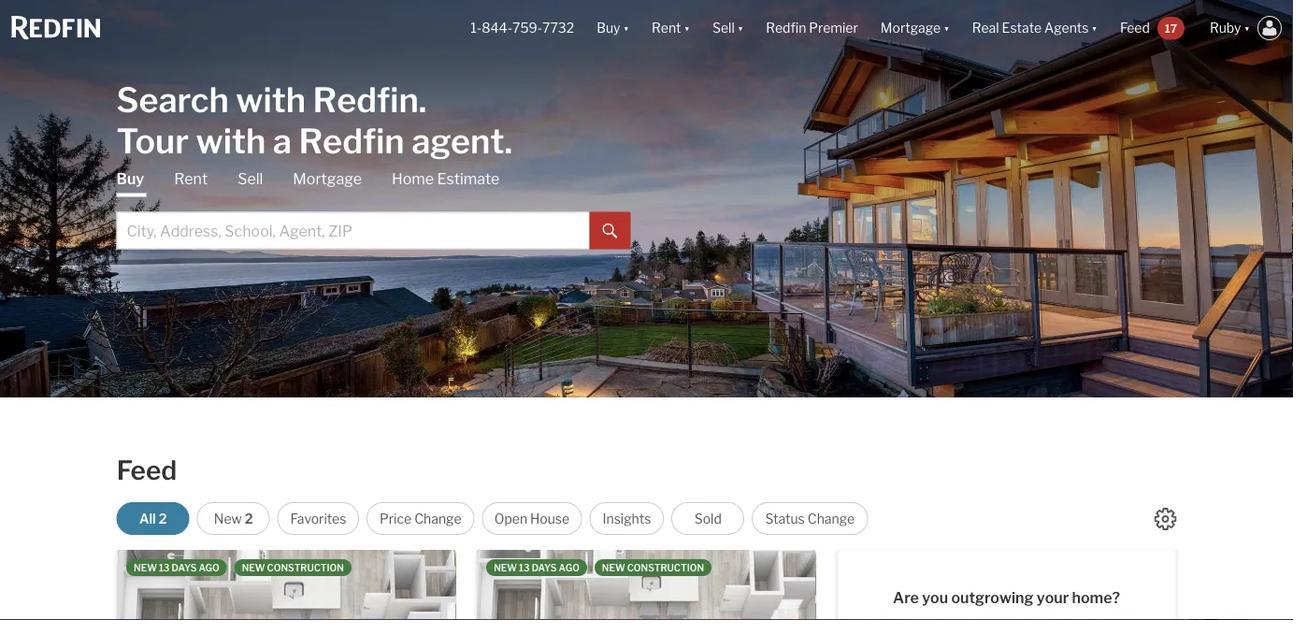 Task type: describe. For each thing, give the bounding box(es) containing it.
▾ for mortgage ▾
[[944, 20, 950, 36]]

open house
[[494, 511, 570, 527]]

0 vertical spatial feed
[[1120, 20, 1150, 36]]

2 for new 2
[[245, 511, 253, 527]]

2 new from the left
[[242, 562, 265, 573]]

1 new 13 days ago from the left
[[134, 562, 220, 573]]

rent link
[[174, 169, 208, 189]]

submit search image
[[603, 224, 618, 239]]

a
[[273, 120, 292, 161]]

all
[[139, 511, 156, 527]]

redfin inside search with redfin. tour with a redfin agent.
[[299, 120, 405, 161]]

2 photo of 2450 wickersham ln #1825, austin, tx 78741 image from the left
[[456, 550, 795, 620]]

redfin inside the redfin premier 'button'
[[766, 20, 806, 36]]

1 days from the left
[[172, 562, 197, 573]]

rent ▾ button
[[641, 0, 701, 56]]

2 days from the left
[[532, 562, 557, 573]]

redfin.
[[313, 79, 427, 120]]

buy ▾
[[597, 20, 629, 36]]

2 photo of 2450 wickersham ln #1921, austin, tx 78741 image from the left
[[816, 550, 1155, 620]]

buy ▾ button
[[586, 0, 641, 56]]

buy for buy
[[116, 170, 144, 188]]

All radio
[[117, 502, 190, 535]]

favorites
[[290, 511, 346, 527]]

mortgage for mortgage
[[293, 170, 362, 188]]

0 horizontal spatial feed
[[117, 455, 177, 486]]

search
[[116, 79, 229, 120]]

buy for buy ▾
[[597, 20, 621, 36]]

1 ago from the left
[[199, 562, 220, 573]]

home
[[392, 170, 434, 188]]

home estimate link
[[392, 169, 500, 189]]

option group containing all
[[117, 502, 868, 535]]

house
[[530, 511, 570, 527]]

Favorites radio
[[277, 502, 359, 535]]

status change
[[765, 511, 855, 527]]

estimate
[[437, 170, 500, 188]]

Open House radio
[[482, 502, 582, 535]]

change for status change
[[808, 511, 855, 527]]

1-844-759-7732 link
[[471, 20, 574, 36]]

estate
[[1002, 20, 1042, 36]]

1-844-759-7732
[[471, 20, 574, 36]]

sell ▾
[[713, 20, 744, 36]]

sell for sell ▾
[[713, 20, 735, 36]]

rent for rent
[[174, 170, 208, 188]]

real estate agents ▾
[[972, 20, 1098, 36]]

13 for 2nd photo of 2450 wickersham ln #1921, austin, tx 78741 from the right
[[519, 562, 530, 573]]

insights
[[603, 511, 651, 527]]

ruby
[[1210, 20, 1242, 36]]

price
[[380, 511, 412, 527]]

New radio
[[197, 502, 270, 535]]

new
[[214, 511, 242, 527]]

rent ▾
[[652, 20, 690, 36]]

844-
[[482, 20, 513, 36]]

real estate agents ▾ button
[[961, 0, 1109, 56]]

4 new from the left
[[602, 562, 625, 573]]

mortgage ▾ button
[[881, 0, 950, 56]]

outgrowing
[[952, 589, 1034, 607]]

▾ for rent ▾
[[684, 20, 690, 36]]

▾ for ruby ▾
[[1244, 20, 1250, 36]]

Insights radio
[[590, 502, 664, 535]]

mortgage ▾
[[881, 20, 950, 36]]

are you outgrowing your home?
[[893, 589, 1121, 607]]

ruby ▾
[[1210, 20, 1250, 36]]

sell ▾ button
[[713, 0, 744, 56]]

agents
[[1045, 20, 1089, 36]]

1 photo of 2450 wickersham ln #1921, austin, tx 78741 image from the left
[[477, 550, 816, 620]]

search with redfin. tour with a redfin agent.
[[116, 79, 512, 161]]

Price Change radio
[[367, 502, 475, 535]]

2 ago from the left
[[559, 562, 580, 573]]



Task type: locate. For each thing, give the bounding box(es) containing it.
real
[[972, 20, 999, 36]]

photo of 2450 wickersham ln #1825, austin, tx 78741 image
[[117, 550, 456, 620], [456, 550, 795, 620]]

mortgage up 'city, address, school, agent, zip' search field at the left top of the page
[[293, 170, 362, 188]]

2
[[159, 511, 167, 527], [245, 511, 253, 527]]

new down insights radio
[[602, 562, 625, 573]]

construction down insights radio
[[627, 562, 704, 573]]

sell link
[[238, 169, 263, 189]]

days down house
[[532, 562, 557, 573]]

sell inside tab list
[[238, 170, 263, 188]]

tour
[[116, 120, 189, 161]]

feed left 17
[[1120, 20, 1150, 36]]

change inside radio
[[808, 511, 855, 527]]

sell for sell
[[238, 170, 263, 188]]

agent.
[[412, 120, 512, 161]]

▾ left sell ▾
[[684, 20, 690, 36]]

4 ▾ from the left
[[944, 20, 950, 36]]

13 down open house
[[519, 562, 530, 573]]

option group
[[117, 502, 868, 535]]

2 for all 2
[[159, 511, 167, 527]]

mortgage inside dropdown button
[[881, 20, 941, 36]]

home estimate
[[392, 170, 500, 188]]

1 vertical spatial redfin
[[299, 120, 405, 161]]

you
[[922, 589, 948, 607]]

0 vertical spatial mortgage
[[881, 20, 941, 36]]

photo of 2450 wickersham ln #1825, austin, tx 78741 image down favorites
[[117, 550, 456, 620]]

13 for second 'photo of 2450 wickersham ln #1825, austin, tx 78741' from the right
[[159, 562, 170, 573]]

buy link
[[116, 169, 144, 197]]

new construction down insights radio
[[602, 562, 704, 573]]

tab list containing buy
[[116, 169, 631, 249]]

rent
[[652, 20, 681, 36], [174, 170, 208, 188]]

1 new from the left
[[134, 562, 157, 573]]

2 right all
[[159, 511, 167, 527]]

rent down tour
[[174, 170, 208, 188]]

premier
[[809, 20, 858, 36]]

real estate agents ▾ link
[[972, 0, 1098, 56]]

1 horizontal spatial feed
[[1120, 20, 1150, 36]]

2 new 13 days ago from the left
[[494, 562, 580, 573]]

0 vertical spatial buy
[[597, 20, 621, 36]]

buy ▾ button
[[597, 0, 629, 56]]

sell right rent ▾
[[713, 20, 735, 36]]

new
[[134, 562, 157, 573], [242, 562, 265, 573], [494, 562, 517, 573], [602, 562, 625, 573]]

0 horizontal spatial ago
[[199, 562, 220, 573]]

days
[[172, 562, 197, 573], [532, 562, 557, 573]]

0 horizontal spatial 13
[[159, 562, 170, 573]]

ago
[[199, 562, 220, 573], [559, 562, 580, 573]]

photo of 2450 wickersham ln #1825, austin, tx 78741 image down insights radio
[[456, 550, 795, 620]]

redfin premier
[[766, 20, 858, 36]]

buy inside buy ▾ dropdown button
[[597, 20, 621, 36]]

redfin premier button
[[755, 0, 870, 56]]

1 horizontal spatial construction
[[627, 562, 704, 573]]

0 horizontal spatial 2
[[159, 511, 167, 527]]

▾ right rent ▾
[[738, 20, 744, 36]]

2 change from the left
[[808, 511, 855, 527]]

▾ inside dropdown button
[[1092, 20, 1098, 36]]

1 horizontal spatial 13
[[519, 562, 530, 573]]

open
[[494, 511, 528, 527]]

photo of 2450 wickersham ln #1921, austin, tx 78741 image
[[477, 550, 816, 620], [816, 550, 1155, 620]]

1 horizontal spatial mortgage
[[881, 20, 941, 36]]

change
[[414, 511, 462, 527], [808, 511, 855, 527]]

rent inside dropdown button
[[652, 20, 681, 36]]

mortgage left real
[[881, 20, 941, 36]]

days down all option on the bottom left of the page
[[172, 562, 197, 573]]

1 13 from the left
[[159, 562, 170, 573]]

1-
[[471, 20, 482, 36]]

5 ▾ from the left
[[1092, 20, 1098, 36]]

rent for rent ▾
[[652, 20, 681, 36]]

0 horizontal spatial new 13 days ago
[[134, 562, 220, 573]]

are
[[893, 589, 919, 607]]

ago down new
[[199, 562, 220, 573]]

Sold radio
[[672, 502, 745, 535]]

3 new from the left
[[494, 562, 517, 573]]

construction
[[267, 562, 344, 573], [627, 562, 704, 573]]

price change
[[380, 511, 462, 527]]

1 new construction from the left
[[242, 562, 344, 573]]

0 horizontal spatial redfin
[[299, 120, 405, 161]]

▾
[[623, 20, 629, 36], [684, 20, 690, 36], [738, 20, 744, 36], [944, 20, 950, 36], [1092, 20, 1098, 36], [1244, 20, 1250, 36]]

1 horizontal spatial redfin
[[766, 20, 806, 36]]

0 horizontal spatial change
[[414, 511, 462, 527]]

rent right the buy ▾
[[652, 20, 681, 36]]

1 ▾ from the left
[[623, 20, 629, 36]]

tab list
[[116, 169, 631, 249]]

▾ for buy ▾
[[623, 20, 629, 36]]

new down all
[[134, 562, 157, 573]]

6 ▾ from the left
[[1244, 20, 1250, 36]]

new 13 days ago
[[134, 562, 220, 573], [494, 562, 580, 573]]

sold
[[695, 511, 722, 527]]

sell inside dropdown button
[[713, 20, 735, 36]]

redfin up mortgage 'link'
[[299, 120, 405, 161]]

new construction
[[242, 562, 344, 573], [602, 562, 704, 573]]

mortgage
[[881, 20, 941, 36], [293, 170, 362, 188]]

change right status at right
[[808, 511, 855, 527]]

1 horizontal spatial buy
[[597, 20, 621, 36]]

1 2 from the left
[[159, 511, 167, 527]]

1 change from the left
[[414, 511, 462, 527]]

status
[[765, 511, 805, 527]]

13 down all option on the bottom left of the page
[[159, 562, 170, 573]]

new 13 days ago down all option on the bottom left of the page
[[134, 562, 220, 573]]

home?
[[1072, 589, 1121, 607]]

2 ▾ from the left
[[684, 20, 690, 36]]

0 horizontal spatial construction
[[267, 562, 344, 573]]

sell right rent link at the top left of page
[[238, 170, 263, 188]]

2 right new
[[245, 511, 253, 527]]

0 vertical spatial rent
[[652, 20, 681, 36]]

1 vertical spatial feed
[[117, 455, 177, 486]]

0 horizontal spatial days
[[172, 562, 197, 573]]

1 vertical spatial sell
[[238, 170, 263, 188]]

0 horizontal spatial sell
[[238, 170, 263, 188]]

construction down favorites
[[267, 562, 344, 573]]

0 horizontal spatial mortgage
[[293, 170, 362, 188]]

0 horizontal spatial rent
[[174, 170, 208, 188]]

1 horizontal spatial days
[[532, 562, 557, 573]]

▾ for sell ▾
[[738, 20, 744, 36]]

ago down house
[[559, 562, 580, 573]]

2 new construction from the left
[[602, 562, 704, 573]]

1 horizontal spatial new construction
[[602, 562, 704, 573]]

▾ right ruby
[[1244, 20, 1250, 36]]

redfin
[[766, 20, 806, 36], [299, 120, 405, 161]]

buy
[[597, 20, 621, 36], [116, 170, 144, 188]]

17
[[1165, 21, 1178, 35]]

1 horizontal spatial 2
[[245, 511, 253, 527]]

new 2
[[214, 511, 253, 527]]

Status Change radio
[[752, 502, 868, 535]]

sell ▾ button
[[701, 0, 755, 56]]

1 photo of 2450 wickersham ln #1825, austin, tx 78741 image from the left
[[117, 550, 456, 620]]

change for price change
[[414, 511, 462, 527]]

1 vertical spatial rent
[[174, 170, 208, 188]]

1 horizontal spatial rent
[[652, 20, 681, 36]]

mortgage ▾ button
[[870, 0, 961, 56]]

▾ left real
[[944, 20, 950, 36]]

City, Address, School, Agent, ZIP search field
[[116, 212, 590, 249]]

feed
[[1120, 20, 1150, 36], [117, 455, 177, 486]]

759-
[[513, 20, 543, 36]]

0 vertical spatial redfin
[[766, 20, 806, 36]]

1 horizontal spatial sell
[[713, 20, 735, 36]]

new 13 days ago down open house 'radio' at the bottom left
[[494, 562, 580, 573]]

2 inside all option
[[159, 511, 167, 527]]

1 horizontal spatial ago
[[559, 562, 580, 573]]

0 vertical spatial sell
[[713, 20, 735, 36]]

1 vertical spatial mortgage
[[293, 170, 362, 188]]

1 construction from the left
[[267, 562, 344, 573]]

mortgage for mortgage ▾
[[881, 20, 941, 36]]

new down "new" radio
[[242, 562, 265, 573]]

0 horizontal spatial buy
[[116, 170, 144, 188]]

2 construction from the left
[[627, 562, 704, 573]]

1 horizontal spatial change
[[808, 511, 855, 527]]

change inside radio
[[414, 511, 462, 527]]

13
[[159, 562, 170, 573], [519, 562, 530, 573]]

with
[[236, 79, 306, 120], [196, 120, 266, 161]]

1 horizontal spatial new 13 days ago
[[494, 562, 580, 573]]

buy right 7732
[[597, 20, 621, 36]]

2 inside "new" radio
[[245, 511, 253, 527]]

your
[[1037, 589, 1069, 607]]

all 2
[[139, 511, 167, 527]]

change right price
[[414, 511, 462, 527]]

feed up all
[[117, 455, 177, 486]]

new construction down favorites
[[242, 562, 344, 573]]

rent ▾ button
[[652, 0, 690, 56]]

redfin left premier
[[766, 20, 806, 36]]

1 vertical spatial buy
[[116, 170, 144, 188]]

2 2 from the left
[[245, 511, 253, 527]]

▾ left rent ▾
[[623, 20, 629, 36]]

3 ▾ from the left
[[738, 20, 744, 36]]

0 horizontal spatial new construction
[[242, 562, 344, 573]]

7732
[[543, 20, 574, 36]]

new down open
[[494, 562, 517, 573]]

▾ right agents at the top right of page
[[1092, 20, 1098, 36]]

2 13 from the left
[[519, 562, 530, 573]]

sell
[[713, 20, 735, 36], [238, 170, 263, 188]]

buy down tour
[[116, 170, 144, 188]]

mortgage link
[[293, 169, 362, 189]]



Task type: vqa. For each thing, say whether or not it's contained in the screenshot.
App Install QR Code image
no



